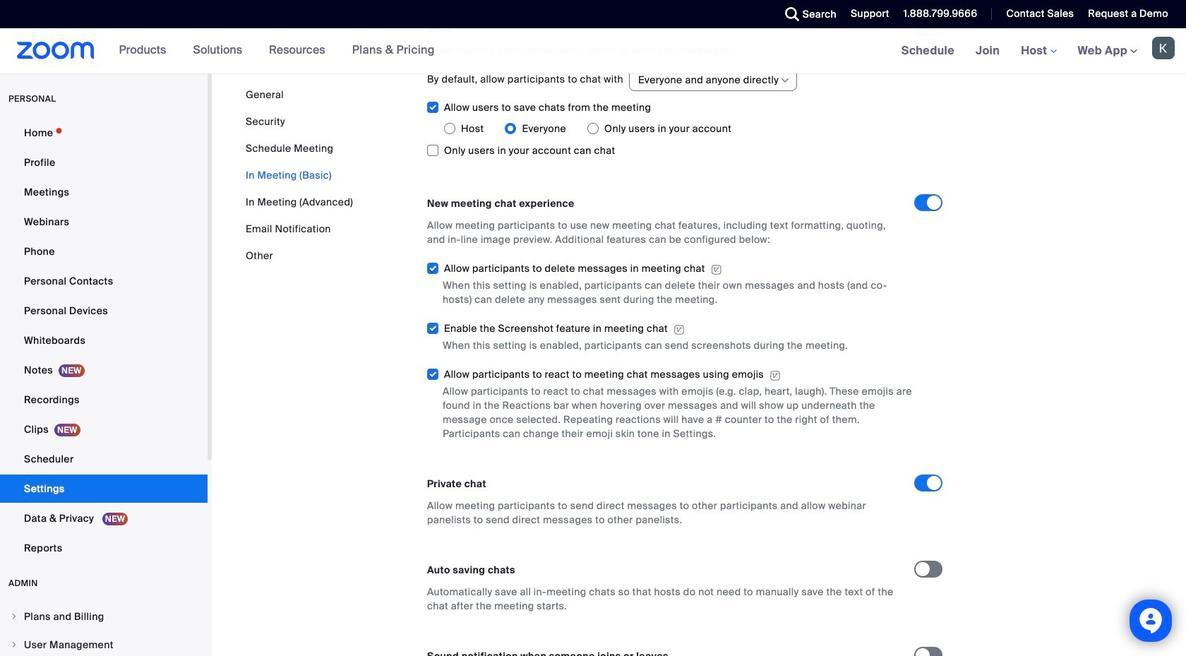 Task type: vqa. For each thing, say whether or not it's contained in the screenshot.
menu item
yes



Task type: describe. For each thing, give the bounding box(es) containing it.
'support version for 'allow participants to react to meeting chat messages using emojis image
[[770, 369, 781, 382]]

allow users to save chats from the meeting option group
[[444, 117, 915, 140]]

product information navigation
[[109, 28, 446, 73]]



Task type: locate. For each thing, give the bounding box(es) containing it.
right image
[[10, 641, 18, 649]]

profile picture image
[[1153, 37, 1175, 59]]

meetings navigation
[[891, 28, 1187, 74]]

menu item
[[0, 603, 208, 630], [0, 631, 208, 656]]

'support version for 'allow participants to delete messages in meeting chat image
[[711, 263, 722, 276]]

personal menu menu
[[0, 119, 208, 564]]

1 menu item from the top
[[0, 603, 208, 630]]

right image
[[10, 612, 18, 621]]

admin menu menu
[[0, 603, 208, 656]]

2 menu item from the top
[[0, 631, 208, 656]]

0 vertical spatial menu item
[[0, 603, 208, 630]]

banner
[[0, 28, 1187, 74]]

menu bar
[[246, 88, 353, 263]]

'support version for 'enable the screenshot feature in meeting chat image
[[674, 323, 685, 336]]

1 vertical spatial menu item
[[0, 631, 208, 656]]

show options image
[[780, 75, 791, 86]]

zoom logo image
[[17, 42, 94, 59]]



